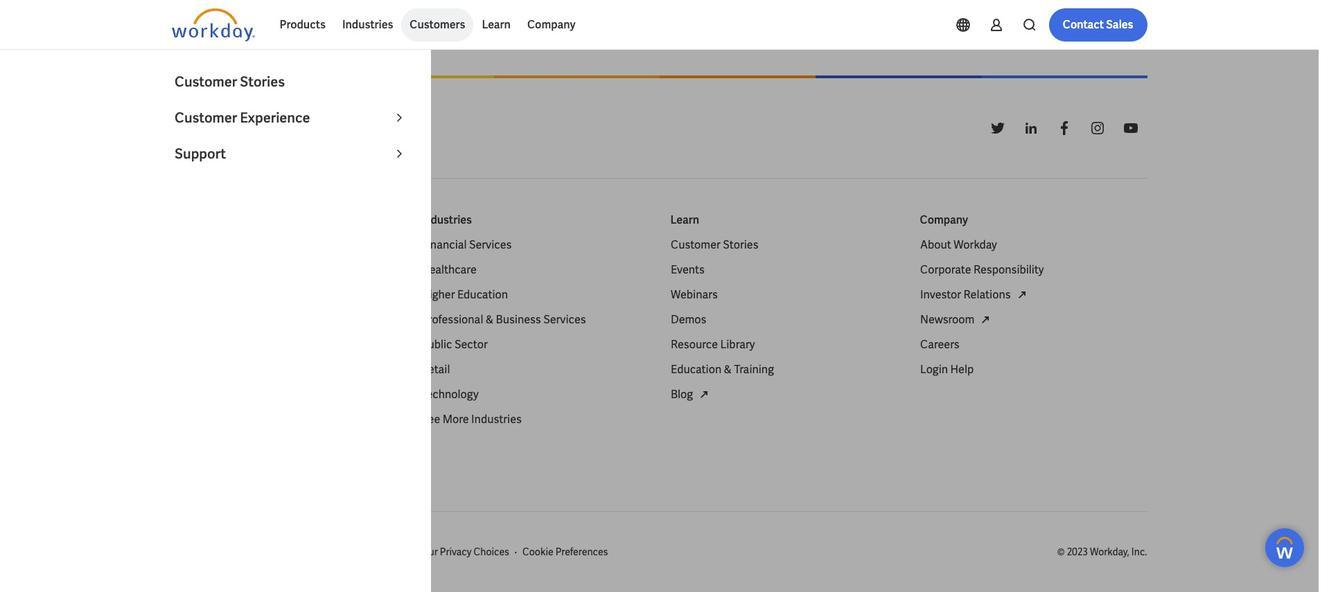 Task type: locate. For each thing, give the bounding box(es) containing it.
go to the homepage image
[[172, 8, 255, 42], [172, 112, 255, 145]]

customer up support
[[175, 109, 237, 127]]

corporate responsibility link
[[920, 262, 1044, 279]]

financial services link
[[421, 237, 511, 254]]

1 horizontal spatial &
[[724, 363, 731, 377]]

education down resource
[[670, 363, 721, 377]]

go to linkedin image
[[1023, 120, 1039, 137]]

see more industries
[[421, 412, 521, 427]]

learn up events
[[670, 213, 699, 227]]

list containing customer stories
[[670, 237, 898, 403]]

0 vertical spatial learn
[[482, 17, 511, 32]]

0 horizontal spatial stories
[[240, 73, 285, 91]]

list containing financial services
[[421, 237, 648, 428]]

privacy
[[440, 546, 472, 559]]

opens in a new tab image down relations
[[977, 312, 994, 329]]

1 vertical spatial company
[[920, 213, 968, 227]]

customer stories up customer experience
[[175, 73, 285, 91]]

blog
[[670, 387, 693, 402]]

1 vertical spatial opens in a new tab image
[[977, 312, 994, 329]]

0 vertical spatial education
[[457, 288, 508, 302]]

0 horizontal spatial education
[[457, 288, 508, 302]]

industries right products
[[342, 17, 393, 32]]

customer up events
[[670, 238, 720, 252]]

learn
[[482, 17, 511, 32], [670, 213, 699, 227]]

1 vertical spatial education
[[670, 363, 721, 377]]

0 horizontal spatial learn
[[482, 17, 511, 32]]

library
[[720, 338, 755, 352]]

industries right more
[[471, 412, 521, 427]]

go to facebook image
[[1056, 120, 1072, 137]]

list
[[421, 237, 648, 428], [670, 237, 898, 403], [920, 237, 1147, 378]]

company up the about
[[920, 213, 968, 227]]

customer stories
[[175, 73, 285, 91], [670, 238, 758, 252]]

2 vertical spatial opens in a new tab image
[[695, 387, 712, 403]]

about
[[920, 238, 951, 252]]

opens in a new tab image
[[1013, 287, 1030, 304], [977, 312, 994, 329], [695, 387, 712, 403]]

3 list from the left
[[920, 237, 1147, 378]]

company inside dropdown button
[[527, 17, 576, 32]]

support button
[[166, 136, 416, 172]]

opens in a new tab image right "blog"
[[695, 387, 712, 403]]

stories for topmost customer stories link
[[240, 73, 285, 91]]

industries inside dropdown button
[[342, 17, 393, 32]]

0 vertical spatial customer
[[175, 73, 237, 91]]

2 horizontal spatial list
[[920, 237, 1147, 378]]

services right financial
[[469, 238, 511, 252]]

financial services
[[421, 238, 511, 252]]

services right business
[[543, 313, 586, 327]]

0 vertical spatial customer stories link
[[166, 64, 416, 100]]

learn inside dropdown button
[[482, 17, 511, 32]]

1 vertical spatial go to the homepage image
[[172, 112, 255, 145]]

1 list from the left
[[421, 237, 648, 428]]

industries inside list
[[471, 412, 521, 427]]

1 vertical spatial customer stories link
[[670, 237, 758, 254]]

industries
[[342, 17, 393, 32], [421, 213, 472, 227], [471, 412, 521, 427]]

professional & business services link
[[421, 312, 586, 329]]

see
[[421, 412, 440, 427]]

1 horizontal spatial customer stories
[[670, 238, 758, 252]]

0 horizontal spatial customer stories
[[175, 73, 285, 91]]

& left training
[[724, 363, 731, 377]]

0 vertical spatial company
[[527, 17, 576, 32]]

0 horizontal spatial list
[[421, 237, 648, 428]]

resource
[[670, 338, 718, 352]]

customer stories link up events
[[670, 237, 758, 254]]

customer inside dropdown button
[[175, 109, 237, 127]]

blog link
[[670, 387, 712, 403]]

1 vertical spatial customer
[[175, 109, 237, 127]]

industries button
[[334, 8, 401, 42]]

0 vertical spatial go to the homepage image
[[172, 8, 255, 42]]

customer up customer experience
[[175, 73, 237, 91]]

industries up financial
[[421, 213, 472, 227]]

1 vertical spatial customer stories
[[670, 238, 758, 252]]

1 vertical spatial services
[[543, 313, 586, 327]]

opens in a new tab image down responsibility
[[1013, 287, 1030, 304]]

demos link
[[670, 312, 706, 329]]

1 horizontal spatial opens in a new tab image
[[977, 312, 994, 329]]

1 horizontal spatial list
[[670, 237, 898, 403]]

services
[[469, 238, 511, 252], [543, 313, 586, 327]]

& left business
[[485, 313, 493, 327]]

contact
[[1063, 17, 1104, 32]]

0 horizontal spatial opens in a new tab image
[[695, 387, 712, 403]]

sales
[[1106, 17, 1133, 32]]

company
[[527, 17, 576, 32], [920, 213, 968, 227]]

public sector
[[421, 338, 487, 352]]

customer
[[175, 73, 237, 91], [175, 109, 237, 127], [670, 238, 720, 252]]

company right learn dropdown button at the left top
[[527, 17, 576, 32]]

1 horizontal spatial company
[[920, 213, 968, 227]]

sector
[[454, 338, 487, 352]]

0 vertical spatial stories
[[240, 73, 285, 91]]

2 vertical spatial customer
[[670, 238, 720, 252]]

customer stories up events
[[670, 238, 758, 252]]

1 horizontal spatial stories
[[723, 238, 758, 252]]

customer stories link up experience
[[166, 64, 416, 100]]

stories for the right customer stories link
[[723, 238, 758, 252]]

training
[[734, 363, 774, 377]]

0 horizontal spatial &
[[485, 313, 493, 327]]

0 vertical spatial industries
[[342, 17, 393, 32]]

products
[[280, 17, 326, 32]]

events link
[[670, 262, 704, 279]]

stories inside list
[[723, 238, 758, 252]]

preferences
[[556, 546, 608, 559]]

newsroom link
[[920, 312, 994, 329]]

0 vertical spatial opens in a new tab image
[[1013, 287, 1030, 304]]

experience
[[240, 109, 310, 127]]

stories
[[240, 73, 285, 91], [723, 238, 758, 252]]

0 horizontal spatial company
[[527, 17, 576, 32]]

education & training link
[[670, 362, 774, 378]]

contact sales link
[[1049, 8, 1147, 42]]

2 horizontal spatial opens in a new tab image
[[1013, 287, 1030, 304]]

go to instagram image
[[1089, 120, 1106, 137]]

0 horizontal spatial customer stories link
[[166, 64, 416, 100]]

2 vertical spatial industries
[[471, 412, 521, 427]]

list containing about workday
[[920, 237, 1147, 378]]

1 vertical spatial &
[[724, 363, 731, 377]]

list for learn
[[670, 237, 898, 403]]

customer stories link
[[166, 64, 416, 100], [670, 237, 758, 254]]

1 horizontal spatial services
[[543, 313, 586, 327]]

education
[[457, 288, 508, 302], [670, 363, 721, 377]]

login help link
[[920, 362, 973, 378]]

about workday
[[920, 238, 997, 252]]

1 vertical spatial learn
[[670, 213, 699, 227]]

professional
[[421, 313, 483, 327]]

&
[[485, 313, 493, 327], [724, 363, 731, 377]]

0 vertical spatial &
[[485, 313, 493, 327]]

education up professional & business services
[[457, 288, 508, 302]]

customers
[[410, 17, 465, 32]]

learn left company dropdown button
[[482, 17, 511, 32]]

0 vertical spatial services
[[469, 238, 511, 252]]

retail
[[421, 363, 450, 377]]

technology link
[[421, 387, 478, 403]]

corporate
[[920, 263, 971, 277]]

about workday link
[[920, 237, 997, 254]]

2 list from the left
[[670, 237, 898, 403]]

demos
[[670, 313, 706, 327]]

1 horizontal spatial learn
[[670, 213, 699, 227]]

relations
[[963, 288, 1010, 302]]

higher
[[421, 288, 455, 302]]

education & training
[[670, 363, 774, 377]]

responsibility
[[973, 263, 1044, 277]]

1 vertical spatial stories
[[723, 238, 758, 252]]

your privacy choices
[[418, 546, 509, 559]]



Task type: describe. For each thing, give the bounding box(es) containing it.
careers link
[[920, 337, 959, 353]]

healthcare
[[421, 263, 476, 277]]

1 go to the homepage image from the top
[[172, 8, 255, 42]]

inc.
[[1132, 546, 1147, 559]]

events
[[670, 263, 704, 277]]

cookie preferences link
[[523, 545, 608, 559]]

business
[[496, 313, 541, 327]]

newsroom
[[920, 313, 974, 327]]

public sector link
[[421, 337, 487, 353]]

customer experience button
[[166, 100, 416, 136]]

investor
[[920, 288, 961, 302]]

workday,
[[1090, 546, 1130, 559]]

resource library
[[670, 338, 755, 352]]

go to youtube image
[[1122, 120, 1139, 137]]

1 vertical spatial industries
[[421, 213, 472, 227]]

support
[[175, 145, 226, 163]]

contact sales
[[1063, 17, 1133, 32]]

list for company
[[920, 237, 1147, 378]]

0 vertical spatial customer stories
[[175, 73, 285, 91]]

cookie preferences
[[523, 546, 608, 559]]

workday
[[953, 238, 997, 252]]

choices
[[474, 546, 509, 559]]

opens in a new tab image for investor relations
[[1013, 287, 1030, 304]]

higher education
[[421, 288, 508, 302]]

technology
[[421, 387, 478, 402]]

products button
[[271, 8, 334, 42]]

resource library link
[[670, 337, 755, 353]]

2023
[[1067, 546, 1088, 559]]

1 horizontal spatial customer stories link
[[670, 237, 758, 254]]

login help
[[920, 363, 973, 377]]

investor relations
[[920, 288, 1010, 302]]

corporate responsibility
[[920, 263, 1044, 277]]

list for industries
[[421, 237, 648, 428]]

professional & business services
[[421, 313, 586, 327]]

financial
[[421, 238, 466, 252]]

help
[[950, 363, 973, 377]]

retail link
[[421, 362, 450, 378]]

investor relations link
[[920, 287, 1030, 304]]

learn button
[[474, 8, 519, 42]]

your
[[418, 546, 438, 559]]

customer experience
[[175, 109, 310, 127]]

0 horizontal spatial services
[[469, 238, 511, 252]]

higher education link
[[421, 287, 508, 304]]

webinars
[[670, 288, 717, 302]]

customers button
[[401, 8, 474, 42]]

healthcare link
[[421, 262, 476, 279]]

opens in a new tab image for newsroom
[[977, 312, 994, 329]]

1 horizontal spatial education
[[670, 363, 721, 377]]

company button
[[519, 8, 584, 42]]

careers
[[920, 338, 959, 352]]

your privacy choices link
[[395, 545, 509, 559]]

cookie
[[523, 546, 553, 559]]

webinars link
[[670, 287, 717, 304]]

login
[[920, 363, 948, 377]]

©
[[1057, 546, 1065, 559]]

customer stories inside list
[[670, 238, 758, 252]]

2 go to the homepage image from the top
[[172, 112, 255, 145]]

more
[[442, 412, 469, 427]]

opens in a new tab image for blog
[[695, 387, 712, 403]]

customer inside list
[[670, 238, 720, 252]]

go to twitter image
[[989, 120, 1006, 137]]

© 2023 workday, inc.
[[1057, 546, 1147, 559]]

& for professional
[[485, 313, 493, 327]]

public
[[421, 338, 452, 352]]

see more industries link
[[421, 412, 521, 428]]

& for education
[[724, 363, 731, 377]]



Task type: vqa. For each thing, say whether or not it's contained in the screenshot.
the leftmost SERVICES
yes



